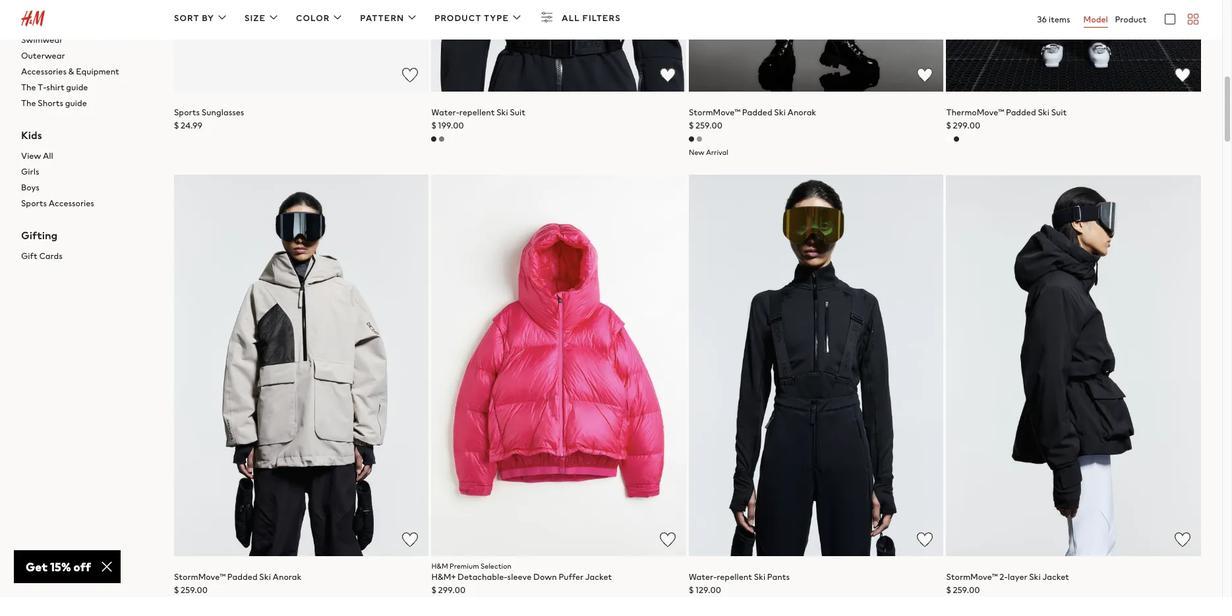 Task type: vqa. For each thing, say whether or not it's contained in the screenshot.
H&M PREMIUM SELECTION H&M+ DETACHABLE-SLEEVE DOWN PUFFER JACKET $ 299.00 on the left bottom of page
yes



Task type: locate. For each thing, give the bounding box(es) containing it.
pattern
[[360, 12, 405, 24]]

h&m+ detachable-sleeve down puffer jacketmodel image
[[432, 175, 687, 557]]

product for product type
[[435, 12, 482, 24]]

accessories & equipment link
[[21, 64, 153, 80]]

1 horizontal spatial stormmove™ padded ski anorakmodel image
[[689, 0, 944, 91]]

suit inside water-repellent ski suit $ 199.00
[[510, 106, 526, 119]]

299.00
[[954, 119, 981, 132], [438, 585, 466, 597]]

36 items
[[1038, 13, 1071, 26]]

shorts
[[38, 97, 63, 109]]

0 horizontal spatial water-
[[432, 106, 460, 119]]

sports inside "kids view all girls boys sports accessories"
[[21, 197, 47, 210]]

gifting
[[21, 228, 58, 243]]

1 horizontal spatial stormmove™
[[689, 106, 741, 119]]

swimwear link
[[21, 32, 153, 48]]

1 vertical spatial repellent
[[717, 572, 753, 584]]

selection
[[481, 562, 512, 572]]

ski
[[497, 106, 508, 119], [775, 106, 786, 119], [1039, 106, 1050, 119], [259, 572, 271, 584], [754, 572, 766, 584], [1030, 572, 1042, 584]]

0 vertical spatial sports
[[174, 106, 200, 119]]

product left 'type'
[[435, 12, 482, 24]]

layer
[[1008, 572, 1028, 584]]

1 vertical spatial view
[[21, 150, 41, 162]]

stormmove™ for stormmove™ padded ski anorak
[[174, 572, 226, 584]]

water- inside water-repellent ski suit $ 199.00
[[432, 106, 460, 119]]

water- for 129.00
[[689, 572, 717, 584]]

all inside "kids view all girls boys sports accessories"
[[43, 150, 53, 162]]

0 vertical spatial the
[[21, 81, 36, 94]]

accessories
[[21, 65, 67, 78], [49, 197, 94, 210]]

suit
[[510, 106, 526, 119], [1052, 106, 1068, 119]]

1 vertical spatial water-
[[689, 572, 717, 584]]

view inside "kids view all girls boys sports accessories"
[[21, 150, 41, 162]]

product
[[435, 12, 482, 24], [1116, 13, 1147, 26]]

view all link
[[21, 1, 153, 16], [21, 148, 153, 164]]

0 horizontal spatial suit
[[510, 106, 526, 119]]

stormmove™ 2-layer ski jacket link
[[947, 572, 1070, 584]]

sports
[[174, 106, 200, 119], [21, 197, 47, 210]]

stormmove™ 2-layer ski jacket $ 259.00
[[947, 572, 1070, 597]]

sports accessories link
[[21, 196, 153, 212]]

repellent inside water-repellent ski pants $ 129.00
[[717, 572, 753, 584]]

0 horizontal spatial stormmove™ padded ski anorakmodel image
[[174, 175, 429, 557]]

jacket right puffer
[[586, 572, 612, 584]]

stormmove™ padded ski anorak link
[[689, 106, 817, 119], [174, 572, 302, 584]]

1 horizontal spatial suit
[[1052, 106, 1068, 119]]

1 horizontal spatial sports
[[174, 106, 200, 119]]

1 jacket from the left
[[586, 572, 612, 584]]

1 vertical spatial stormmove™ padded ski anorakmodel image
[[174, 175, 429, 557]]

accessories down outerwear
[[21, 65, 67, 78]]

puffer
[[559, 572, 584, 584]]

outerwear
[[21, 49, 65, 62]]

0 horizontal spatial product
[[435, 12, 482, 24]]

ski inside water-repellent ski suit $ 199.00
[[497, 106, 508, 119]]

259.00
[[696, 119, 723, 132], [181, 585, 208, 597], [954, 585, 981, 597]]

0 vertical spatial stormmove™ padded ski anorak $ 259.00
[[689, 106, 817, 132]]

all up girls link
[[43, 150, 53, 162]]

sports down boys
[[21, 197, 47, 210]]

0 horizontal spatial 299.00
[[438, 585, 466, 597]]

water- inside water-repellent ski pants $ 129.00
[[689, 572, 717, 584]]

199.00
[[438, 119, 464, 132]]

stormmove™
[[689, 106, 741, 119], [174, 572, 226, 584], [947, 572, 998, 584]]

padded inside thermomove™ padded ski suit $ 299.00
[[1007, 106, 1037, 119]]

guide down the t-shirt guide link
[[65, 97, 87, 109]]

1 vertical spatial sports
[[21, 197, 47, 210]]

1 view from the top
[[21, 2, 41, 14]]

jacket right layer
[[1043, 572, 1070, 584]]

2 suit from the left
[[1052, 106, 1068, 119]]

1 vertical spatial 299.00
[[438, 585, 466, 597]]

1 horizontal spatial padded
[[743, 106, 773, 119]]

guide down &
[[66, 81, 88, 94]]

1 vertical spatial accessories
[[49, 197, 94, 210]]

1 vertical spatial the
[[21, 97, 36, 109]]

2 horizontal spatial 259.00
[[954, 585, 981, 597]]

299.00 down h&m+
[[438, 585, 466, 597]]

299.00 down thermomove™
[[954, 119, 981, 132]]

1 horizontal spatial anorak
[[788, 106, 817, 119]]

299.00 inside h&m premium selection h&m+ detachable-sleeve down puffer jacket $ 299.00
[[438, 585, 466, 597]]

thermomove™
[[947, 106, 1005, 119]]

2-
[[1000, 572, 1008, 584]]

stormmove™ for stormmove™ 2-layer ski jacket
[[947, 572, 998, 584]]

$ inside stormmove™ 2-layer ski jacket $ 259.00
[[947, 585, 952, 597]]

t-
[[38, 81, 46, 94]]

0 vertical spatial view
[[21, 2, 41, 14]]

0 vertical spatial accessories
[[21, 65, 67, 78]]

2 jacket from the left
[[1043, 572, 1070, 584]]

0 horizontal spatial repellent
[[460, 106, 495, 119]]

0 vertical spatial view all link
[[21, 1, 153, 16]]

all
[[43, 2, 53, 14], [562, 12, 580, 24], [43, 150, 53, 162]]

jacket
[[586, 572, 612, 584], [1043, 572, 1070, 584]]

0 horizontal spatial stormmove™ padded ski anorak $ 259.00
[[174, 572, 302, 597]]

0 vertical spatial water-
[[432, 106, 460, 119]]

1 vertical spatial view all link
[[21, 148, 153, 164]]

repellent
[[460, 106, 495, 119], [717, 572, 753, 584]]

1 vertical spatial stormmove™ padded ski anorak $ 259.00
[[174, 572, 302, 597]]

sort
[[174, 12, 200, 24]]

boys
[[21, 181, 39, 194]]

all left filters
[[562, 12, 580, 24]]

the left shorts
[[21, 97, 36, 109]]

0 horizontal spatial stormmove™
[[174, 572, 226, 584]]

1 vertical spatial anorak
[[273, 572, 302, 584]]

view all link up "boys" link
[[21, 148, 153, 164]]

view up girls at top
[[21, 150, 41, 162]]

water- up 199.00
[[432, 106, 460, 119]]

$ inside thermomove™ padded ski suit $ 299.00
[[947, 119, 952, 132]]

down
[[534, 572, 557, 584]]

stormmove™ padded ski anorak $ 259.00
[[689, 106, 817, 132], [174, 572, 302, 597]]

1 horizontal spatial product
[[1116, 13, 1147, 26]]

girls link
[[21, 164, 153, 180]]

view up clothing
[[21, 2, 41, 14]]

1 horizontal spatial repellent
[[717, 572, 753, 584]]

0 horizontal spatial sports
[[21, 197, 47, 210]]

filters
[[583, 12, 621, 24]]

detachable-
[[458, 572, 508, 584]]

1 horizontal spatial jacket
[[1043, 572, 1070, 584]]

product right model
[[1116, 13, 1147, 26]]

1 vertical spatial guide
[[65, 97, 87, 109]]

view inside 'view all clothing swimwear outerwear accessories & equipment the t-shirt guide the shorts guide'
[[21, 2, 41, 14]]

water-repellent ski suit link
[[432, 106, 526, 119]]

0 vertical spatial repellent
[[460, 106, 495, 119]]

padded
[[743, 106, 773, 119], [1007, 106, 1037, 119], [227, 572, 258, 584]]

by
[[202, 12, 214, 24]]

product inside dropdown button
[[435, 12, 482, 24]]

repellent up 199.00
[[460, 106, 495, 119]]

36
[[1038, 13, 1048, 26]]

sports sunglassesmodel image
[[174, 0, 429, 91]]

new arrival
[[689, 147, 729, 157]]

accessories inside 'view all clothing swimwear outerwear accessories & equipment the t-shirt guide the shorts guide'
[[21, 65, 67, 78]]

2 horizontal spatial stormmove™
[[947, 572, 998, 584]]

accessories down "boys" link
[[49, 197, 94, 210]]

view all link up the swimwear link
[[21, 1, 153, 16]]

0 horizontal spatial anorak
[[273, 572, 302, 584]]

all filters
[[562, 12, 621, 24]]

clothing link
[[21, 16, 153, 32]]

$
[[174, 119, 179, 132], [432, 119, 437, 132], [689, 119, 694, 132], [947, 119, 952, 132], [174, 585, 179, 597], [432, 585, 437, 597], [689, 585, 694, 597], [947, 585, 952, 597]]

24.99
[[181, 119, 203, 132]]

sports sunglasses $ 24.99
[[174, 106, 244, 132]]

stormmove™ 2-layer ski jacketmodel image
[[947, 175, 1202, 557]]

product type button
[[435, 9, 525, 28]]

color button
[[296, 9, 346, 28]]

0 horizontal spatial jacket
[[586, 572, 612, 584]]

repellent up 129.00
[[717, 572, 753, 584]]

gift cards link
[[21, 249, 153, 265]]

water-repellent ski pants $ 129.00
[[689, 572, 790, 597]]

the t-shirt guide link
[[21, 80, 153, 96]]

anorak
[[788, 106, 817, 119], [273, 572, 302, 584]]

0 horizontal spatial padded
[[227, 572, 258, 584]]

0 vertical spatial guide
[[66, 81, 88, 94]]

1 horizontal spatial 299.00
[[954, 119, 981, 132]]

equipment
[[76, 65, 119, 78]]

boys link
[[21, 180, 153, 196]]

kids
[[21, 127, 42, 143]]

1 horizontal spatial stormmove™ padded ski anorak link
[[689, 106, 817, 119]]

2 horizontal spatial padded
[[1007, 106, 1037, 119]]

the shorts guide link
[[21, 96, 153, 111]]

water-
[[432, 106, 460, 119], [689, 572, 717, 584]]

suit inside thermomove™ padded ski suit $ 299.00
[[1052, 106, 1068, 119]]

sleeve
[[508, 572, 532, 584]]

0 vertical spatial stormmove™ padded ski anorakmodel image
[[689, 0, 944, 91]]

gifting gift cards
[[21, 228, 63, 263]]

color
[[296, 12, 330, 24]]

0 vertical spatial 299.00
[[954, 119, 981, 132]]

stormmove™ padded ski anorakmodel image
[[689, 0, 944, 91], [174, 175, 429, 557]]

suit for water-repellent ski suit $ 199.00
[[510, 106, 526, 119]]

ski inside stormmove™ 2-layer ski jacket $ 259.00
[[1030, 572, 1042, 584]]

the left t-
[[21, 81, 36, 94]]

swimwear
[[21, 34, 63, 46]]

gift
[[21, 250, 37, 263]]

water-repellent ski pants link
[[689, 572, 790, 584]]

stormmove™ inside stormmove™ 2-layer ski jacket $ 259.00
[[947, 572, 998, 584]]

$ inside water-repellent ski suit $ 199.00
[[432, 119, 437, 132]]

1 horizontal spatial water-
[[689, 572, 717, 584]]

the
[[21, 81, 36, 94], [21, 97, 36, 109]]

2 view from the top
[[21, 150, 41, 162]]

all up clothing
[[43, 2, 53, 14]]

1 suit from the left
[[510, 106, 526, 119]]

0 vertical spatial stormmove™ padded ski anorak link
[[689, 106, 817, 119]]

guide
[[66, 81, 88, 94], [65, 97, 87, 109]]

water- up 129.00
[[689, 572, 717, 584]]

view
[[21, 2, 41, 14], [21, 150, 41, 162]]

repellent inside water-repellent ski suit $ 199.00
[[460, 106, 495, 119]]

sports up 24.99
[[174, 106, 200, 119]]

h&m
[[432, 562, 448, 572]]

1 vertical spatial stormmove™ padded ski anorak link
[[174, 572, 302, 584]]

ski inside thermomove™ padded ski suit $ 299.00
[[1039, 106, 1050, 119]]

shirt
[[46, 81, 64, 94]]

0 horizontal spatial 259.00
[[181, 585, 208, 597]]



Task type: describe. For each thing, give the bounding box(es) containing it.
1 horizontal spatial 259.00
[[696, 119, 723, 132]]

thermomove™ padded ski suit $ 299.00
[[947, 106, 1068, 132]]

ski inside water-repellent ski pants $ 129.00
[[754, 572, 766, 584]]

new
[[689, 147, 705, 157]]

0 vertical spatial anorak
[[788, 106, 817, 119]]

items
[[1049, 13, 1071, 26]]

clothing
[[21, 18, 55, 30]]

kids view all girls boys sports accessories
[[21, 127, 94, 210]]

water-repellent ski pantsmodel image
[[689, 175, 944, 557]]

cards
[[39, 250, 63, 263]]

pants
[[768, 572, 790, 584]]

all filters button
[[540, 9, 636, 28]]

$ inside h&m premium selection h&m+ detachable-sleeve down puffer jacket $ 299.00
[[432, 585, 437, 597]]

type
[[484, 12, 509, 24]]

arrival
[[706, 147, 729, 157]]

sports inside sports sunglasses $ 24.99
[[174, 106, 200, 119]]

accessories inside "kids view all girls boys sports accessories"
[[49, 197, 94, 210]]

view all clothing swimwear outerwear accessories & equipment the t-shirt guide the shorts guide
[[21, 2, 119, 109]]

$ inside water-repellent ski pants $ 129.00
[[689, 585, 694, 597]]

all inside dropdown button
[[562, 12, 580, 24]]

259.00 inside stormmove™ 2-layer ski jacket $ 259.00
[[954, 585, 981, 597]]

sort by button
[[174, 9, 230, 28]]

1 the from the top
[[21, 81, 36, 94]]

size
[[245, 12, 266, 24]]

jacket inside h&m premium selection h&m+ detachable-sleeve down puffer jacket $ 299.00
[[586, 572, 612, 584]]

thermomove™ padded ski suit link
[[947, 106, 1068, 119]]

repellent for 199.00
[[460, 106, 495, 119]]

premium
[[450, 562, 479, 572]]

water-repellent ski suitmodel image
[[432, 0, 687, 91]]

1 view all link from the top
[[21, 1, 153, 16]]

1 horizontal spatial stormmove™ padded ski anorak $ 259.00
[[689, 106, 817, 132]]

sort by
[[174, 12, 214, 24]]

outerwear link
[[21, 48, 153, 64]]

2 view all link from the top
[[21, 148, 153, 164]]

product for product
[[1116, 13, 1147, 26]]

299.00 inside thermomove™ padded ski suit $ 299.00
[[954, 119, 981, 132]]

h&m+
[[432, 572, 456, 584]]

suit for thermomove™ padded ski suit $ 299.00
[[1052, 106, 1068, 119]]

model
[[1084, 13, 1109, 26]]

h&m+ detachable-sleeve down puffer jacket link
[[432, 572, 612, 584]]

sports sunglasses link
[[174, 106, 244, 119]]

water-repellent ski suit $ 199.00
[[432, 106, 526, 132]]

stormmove™ padded ski anorakmodel image for rightmost stormmove™ padded ski anorak link
[[689, 0, 944, 91]]

all inside 'view all clothing swimwear outerwear accessories & equipment the t-shirt guide the shorts guide'
[[43, 2, 53, 14]]

stormmove™ padded ski anorakmodel image for the left stormmove™ padded ski anorak link
[[174, 175, 429, 557]]

h&m premium selection h&m+ detachable-sleeve down puffer jacket $ 299.00
[[432, 562, 612, 597]]

2 the from the top
[[21, 97, 36, 109]]

thermomove™ padded ski suitmodel image
[[947, 0, 1202, 91]]

product type
[[435, 12, 509, 24]]

sunglasses
[[202, 106, 244, 119]]

129.00
[[696, 585, 722, 597]]

water- for 199.00
[[432, 106, 460, 119]]

jacket inside stormmove™ 2-layer ski jacket $ 259.00
[[1043, 572, 1070, 584]]

$ inside sports sunglasses $ 24.99
[[174, 119, 179, 132]]

size button
[[245, 9, 282, 28]]

0 horizontal spatial stormmove™ padded ski anorak link
[[174, 572, 302, 584]]

pattern button
[[360, 9, 420, 28]]

&
[[68, 65, 74, 78]]

repellent for 129.00
[[717, 572, 753, 584]]

girls
[[21, 166, 39, 178]]



